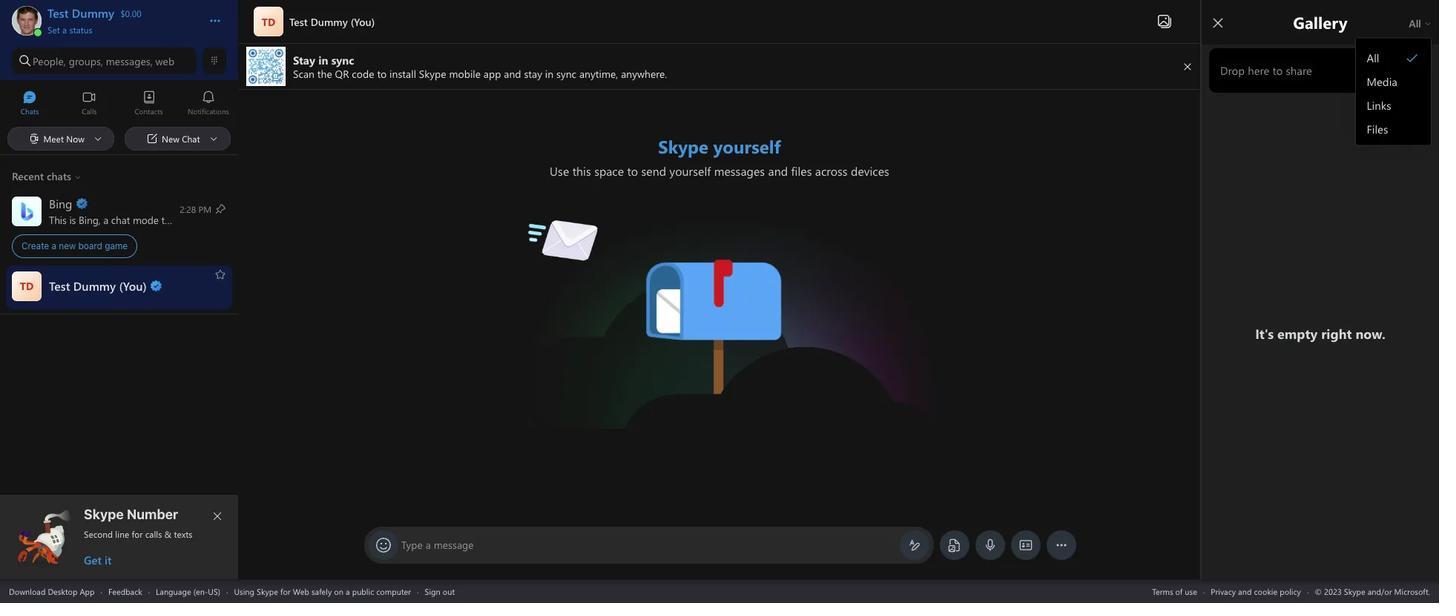 Task type: locate. For each thing, give the bounding box(es) containing it.
sign out
[[425, 586, 455, 597]]

1 vertical spatial for
[[280, 586, 291, 597]]

a left new
[[51, 240, 56, 251]]

language (en-us) link
[[156, 586, 220, 597]]

skype up second
[[84, 507, 124, 522]]

using skype for web safely on a public computer link
[[234, 586, 411, 597]]

create a new board game
[[22, 240, 128, 251]]

tab list
[[0, 84, 238, 125]]

for
[[132, 528, 143, 540], [280, 586, 291, 597]]

public
[[352, 586, 374, 597]]

menu
[[1356, 42, 1431, 144]]

second line for calls & texts
[[84, 528, 192, 540]]

game
[[105, 240, 128, 251]]

a right on
[[346, 586, 350, 597]]

0 horizontal spatial for
[[132, 528, 143, 540]]

download
[[9, 586, 46, 597]]

a inside set a status "button"
[[62, 24, 67, 36]]

people,
[[33, 54, 66, 68]]

terms of use
[[1152, 586, 1197, 597]]

0 horizontal spatial skype
[[84, 507, 124, 522]]

status
[[69, 24, 92, 36]]

create a new board game button
[[0, 192, 238, 264]]

a right the type
[[426, 538, 431, 552]]

line
[[115, 528, 129, 540]]

for right "line"
[[132, 528, 143, 540]]

messages,
[[106, 54, 153, 68]]

number
[[127, 507, 178, 522]]

type a message
[[401, 538, 474, 552]]

use
[[1185, 586, 1197, 597]]

for left the web
[[280, 586, 291, 597]]

using skype for web safely on a public computer
[[234, 586, 411, 597]]

terms of use link
[[1152, 586, 1197, 597]]

second
[[84, 528, 113, 540]]

skype right using
[[257, 586, 278, 597]]

a right set
[[62, 24, 67, 36]]

a
[[62, 24, 67, 36], [51, 240, 56, 251], [426, 538, 431, 552], [346, 586, 350, 597]]

0 vertical spatial for
[[132, 528, 143, 540]]

1 horizontal spatial for
[[280, 586, 291, 597]]

a inside 'create a new board game' button
[[51, 240, 56, 251]]

for for calls
[[132, 528, 143, 540]]

and
[[1238, 586, 1252, 597]]

skype
[[84, 507, 124, 522], [257, 586, 278, 597]]

for inside skype number element
[[132, 528, 143, 540]]

people, groups, messages, web
[[33, 54, 174, 68]]

download desktop app
[[9, 586, 95, 597]]

texts
[[174, 528, 192, 540]]

get it
[[84, 553, 112, 567]]

create
[[22, 240, 49, 251]]

calls
[[145, 528, 162, 540]]

new
[[59, 240, 76, 251]]

type
[[401, 538, 423, 552]]

1 vertical spatial skype
[[257, 586, 278, 597]]

safely
[[311, 586, 332, 597]]

for for web
[[280, 586, 291, 597]]

Type a message text field
[[402, 538, 897, 553]]

&
[[164, 528, 172, 540]]

skype number
[[84, 507, 178, 522]]

a for new
[[51, 240, 56, 251]]

policy
[[1280, 586, 1301, 597]]

it
[[105, 553, 112, 567]]

language
[[156, 586, 191, 597]]



Task type: describe. For each thing, give the bounding box(es) containing it.
set a status
[[47, 24, 92, 36]]

feedback
[[108, 586, 142, 597]]

desktop
[[48, 586, 77, 597]]

1 horizontal spatial skype
[[257, 586, 278, 597]]

board
[[78, 240, 102, 251]]

on
[[334, 586, 343, 597]]

a for status
[[62, 24, 67, 36]]

groups,
[[69, 54, 103, 68]]

web
[[293, 586, 309, 597]]

using
[[234, 586, 254, 597]]

privacy and cookie policy
[[1211, 586, 1301, 597]]

computer
[[376, 586, 411, 597]]

privacy and cookie policy link
[[1211, 586, 1301, 597]]

web
[[155, 54, 174, 68]]

message
[[434, 538, 474, 552]]

of
[[1175, 586, 1183, 597]]

set a status button
[[47, 21, 194, 36]]

people, groups, messages, web button
[[12, 47, 197, 74]]

0 vertical spatial skype
[[84, 507, 124, 522]]

a for message
[[426, 538, 431, 552]]

skype number element
[[13, 507, 226, 567]]

sign out link
[[425, 586, 455, 597]]

get
[[84, 553, 102, 567]]

cookie
[[1254, 586, 1278, 597]]

download desktop app link
[[9, 586, 95, 597]]

app
[[80, 586, 95, 597]]

out
[[443, 586, 455, 597]]

terms
[[1152, 586, 1173, 597]]

feedback link
[[108, 586, 142, 597]]

us)
[[208, 586, 220, 597]]

privacy
[[1211, 586, 1236, 597]]

sign
[[425, 586, 440, 597]]

set
[[47, 24, 60, 36]]

language (en-us)
[[156, 586, 220, 597]]

(en-
[[193, 586, 208, 597]]



Task type: vqa. For each thing, say whether or not it's contained in the screenshot.
for related to Web
yes



